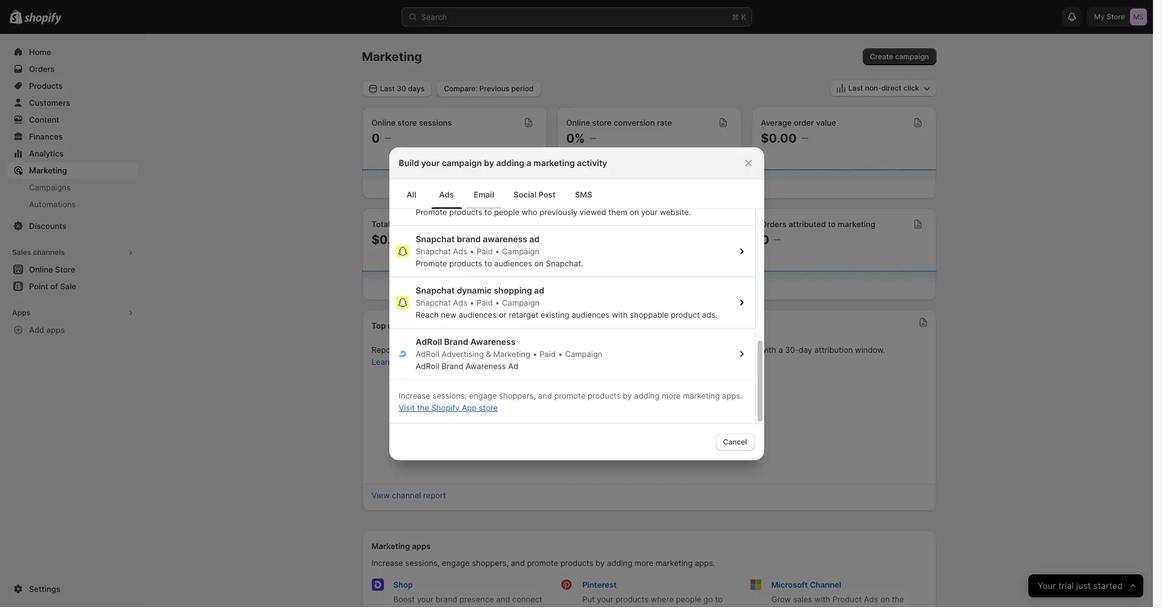 Task type: describe. For each thing, give the bounding box(es) containing it.
performance
[[420, 321, 469, 331]]

where
[[651, 595, 674, 605]]

on right them
[[630, 207, 639, 217]]

add apps button
[[7, 322, 138, 339]]

microsoft channel grow sales with product ads on the microsoft search network.
[[771, 580, 904, 608]]

parameters
[[494, 345, 536, 355]]

no change image for sales
[[412, 235, 419, 245]]

paid inside adroll brand awareness adroll advertising & marketing • paid • campaign adroll brand awareness ad
[[540, 349, 556, 359]]

online store conversion rate
[[566, 118, 672, 128]]

• left connected
[[533, 349, 537, 359]]

4 snapchat from the top
[[416, 298, 451, 307]]

attributed for sales
[[589, 219, 626, 229]]

build your campaign by adding a marketing activity
[[399, 157, 607, 168]]

0 vertical spatial sales
[[392, 219, 412, 229]]

2 adroll from the top
[[416, 349, 439, 359]]

sms button
[[565, 180, 602, 209]]

online for 0
[[372, 118, 395, 128]]

viewed
[[580, 207, 606, 217]]

them
[[608, 207, 627, 217]]

adroll brand awareness adroll advertising & marketing • paid • campaign adroll brand awareness ad
[[416, 336, 602, 371]]

orders
[[761, 219, 787, 229]]

create campaign
[[870, 52, 929, 61]]

attribution
[[814, 345, 853, 355]]

discounts link
[[7, 218, 138, 235]]

• down awareness
[[495, 246, 500, 256]]

reach
[[416, 310, 439, 320]]

apps. for increase sessions, engage shoppers, and promote products by adding more marketing apps. visit the shopify app store
[[722, 391, 742, 401]]

0 horizontal spatial search
[[421, 12, 447, 22]]

on inside microsoft channel grow sales with product ads on the microsoft search network.
[[880, 595, 890, 605]]

⌘ k
[[732, 12, 746, 22]]

increase sessions, engage shoppers, and promote products by adding more marketing apps. visit the shopify app store
[[399, 391, 742, 413]]

rate
[[657, 118, 672, 128]]

adding for increase sessions, engage shoppers, and promote products by adding more marketing apps.
[[607, 559, 632, 568]]

people inside the build your campaign by adding a marketing activity dialog
[[494, 207, 519, 217]]

ideas
[[599, 607, 619, 608]]

1 snapchat from the top
[[416, 234, 455, 244]]

average
[[761, 118, 792, 128]]

0 for online
[[372, 131, 380, 146]]

store for 0
[[398, 118, 417, 128]]

existing
[[541, 310, 569, 320]]

products inside increase sessions, engage shoppers, and promote products by adding more marketing apps. visit the shopify app store
[[588, 391, 621, 401]]

your inside shop boost your brand presence and connect with customers on shop
[[417, 595, 433, 605]]

audiences inside snapchat brand awareness ad snapchat ads • paid • campaign promote products to audiences on snapchat.
[[494, 258, 532, 268]]

• down dynamic
[[470, 298, 474, 307]]

home
[[29, 47, 51, 57]]

awareness
[[483, 234, 527, 244]]

ads inside snapchat dynamic shopping ad snapchat ads • paid • campaign reach new audiences or retarget existing audiences with shoppable product ads.
[[453, 298, 467, 307]]

0%
[[566, 131, 585, 146]]

2 microsoft from the top
[[771, 607, 807, 608]]

to inside reporting is based on your utm parameters and connected app activities to your online store. reported with a 30-day attribution window. learn more
[[648, 345, 655, 355]]

adding for increase sessions, engage shoppers, and promote products by adding more marketing apps. visit the shopify app store
[[634, 391, 660, 401]]

shopping
[[494, 285, 532, 295]]

online for 0%
[[566, 118, 590, 128]]

sales channels
[[12, 248, 65, 257]]

by for increase sessions, engage shoppers, and promote products by adding more marketing apps.
[[596, 559, 605, 568]]

with inside snapchat dynamic shopping ad snapchat ads • paid • campaign reach new audiences or retarget existing audiences with shoppable product ads.
[[612, 310, 628, 320]]

try
[[630, 607, 641, 608]]

who
[[522, 207, 537, 217]]

ads inside button
[[439, 190, 454, 199]]

sms
[[575, 190, 592, 199]]

$0.00 for average
[[761, 131, 797, 146]]

promote inside snapchat brand awareness ad snapchat ads • paid • campaign promote products to audiences on snapchat.
[[416, 258, 447, 268]]

dynamic
[[457, 285, 492, 295]]

marketing link
[[7, 162, 138, 179]]

search inside microsoft channel grow sales with product ads on the microsoft search network.
[[809, 607, 835, 608]]

marketing inside increase sessions, engage shoppers, and promote products by adding more marketing apps. visit the shopify app store
[[683, 391, 720, 401]]

website.
[[660, 207, 691, 217]]

activities
[[612, 345, 645, 355]]

previously
[[540, 207, 577, 217]]

no change image for 0%
[[590, 134, 596, 143]]

create
[[870, 52, 893, 61]]

• down the existing at the left bottom of the page
[[558, 349, 563, 359]]

apps
[[12, 308, 30, 317]]

campaign for shopping
[[502, 298, 539, 307]]

online store sessions
[[372, 118, 452, 128]]

email button
[[464, 180, 504, 209]]

shoppable
[[630, 310, 669, 320]]

cancel
[[723, 437, 747, 446]]

pinterest put your products where people go to find ideas to try and buy
[[582, 580, 723, 608]]

and inside increase sessions, engage shoppers, and promote products by adding more marketing apps. visit the shopify app store
[[538, 391, 552, 401]]

or
[[499, 310, 506, 320]]

settings
[[29, 585, 60, 594]]

3 snapchat from the top
[[416, 285, 455, 295]]

promote for increase sessions, engage shoppers, and promote products by adding more marketing apps.
[[527, 559, 558, 568]]

pinterest link
[[582, 580, 617, 590]]

no change image for attributed
[[774, 235, 781, 245]]

microsoft channel link
[[771, 580, 841, 590]]

channel
[[810, 580, 841, 590]]

brand inside shop boost your brand presence and connect with customers on shop
[[436, 595, 457, 605]]

window.
[[855, 345, 885, 355]]

with inside microsoft channel grow sales with product ads on the microsoft search network.
[[814, 595, 830, 605]]

ad for snapchat dynamic shopping ad
[[534, 285, 544, 295]]

shop boost your brand presence and connect with customers on shop
[[393, 580, 542, 608]]

add apps
[[29, 325, 65, 335]]

ads.
[[702, 310, 718, 320]]

all
[[407, 190, 416, 199]]

1 horizontal spatial shop
[[464, 607, 483, 608]]

0 vertical spatial awareness
[[470, 336, 516, 347]]

shoppers, for increase sessions, engage shoppers, and promote products by adding more marketing apps.
[[472, 559, 509, 568]]

social
[[514, 190, 537, 199]]

top channel performance
[[372, 321, 469, 331]]

channel for view
[[392, 491, 421, 501]]

pinterest
[[582, 580, 617, 590]]

boost
[[393, 595, 415, 605]]

store inside increase sessions, engage shoppers, and promote products by adding more marketing apps. visit the shopify app store
[[479, 403, 498, 413]]

on inside shop boost your brand presence and connect with customers on shop
[[453, 607, 462, 608]]

1 vertical spatial awareness
[[466, 361, 506, 371]]

home link
[[7, 44, 138, 60]]

grow
[[771, 595, 791, 605]]

reporting
[[372, 345, 408, 355]]

view
[[372, 491, 390, 501]]

store for 0%
[[592, 118, 612, 128]]

and up connect
[[511, 559, 525, 568]]

sales channels button
[[7, 244, 138, 261]]

apps button
[[7, 305, 138, 322]]

3 adroll from the top
[[416, 361, 439, 371]]

channels
[[33, 248, 65, 257]]

network.
[[837, 607, 871, 608]]

your left website.
[[641, 207, 658, 217]]

sales attributed to marketing
[[566, 219, 675, 229]]

discounts
[[29, 221, 66, 231]]

and inside pinterest put your products where people go to find ideas to try and buy
[[643, 607, 657, 608]]

sessions
[[419, 118, 452, 128]]

no change image for order
[[801, 134, 808, 143]]

sales for sales channels
[[12, 248, 31, 257]]

learn
[[372, 357, 392, 367]]

30-
[[785, 345, 799, 355]]

promote products to people who previously viewed them on your website.
[[416, 207, 691, 217]]

reported
[[724, 345, 758, 355]]

put
[[582, 595, 595, 605]]

settings link
[[7, 581, 138, 598]]

app
[[596, 345, 610, 355]]

ads inside microsoft channel grow sales with product ads on the microsoft search network.
[[864, 595, 878, 605]]

campaigns link
[[7, 179, 138, 196]]



Task type: locate. For each thing, give the bounding box(es) containing it.
a
[[526, 157, 531, 168], [778, 345, 783, 355]]

attributed down them
[[589, 219, 626, 229]]

1 vertical spatial promote
[[416, 258, 447, 268]]

0 horizontal spatial people
[[494, 207, 519, 217]]

0 horizontal spatial apps
[[46, 325, 65, 335]]

2 attributed from the left
[[789, 219, 826, 229]]

app
[[462, 403, 477, 413]]

0 vertical spatial a
[[526, 157, 531, 168]]

audiences down awareness
[[494, 258, 532, 268]]

activity
[[577, 157, 607, 168]]

promote up reach
[[416, 258, 447, 268]]

k
[[741, 12, 746, 22]]

ads up new
[[453, 298, 467, 307]]

paid right parameters
[[540, 349, 556, 359]]

0 horizontal spatial sales
[[12, 248, 31, 257]]

1 vertical spatial 0
[[761, 233, 769, 247]]

audiences right the existing at the left bottom of the page
[[572, 310, 610, 320]]

your left utm
[[455, 345, 471, 355]]

increase for increase sessions, engage shoppers, and promote products by adding more marketing apps.
[[372, 559, 403, 568]]

0 down orders
[[761, 233, 769, 247]]

engage up app
[[469, 391, 497, 401]]

no change image
[[801, 134, 808, 143], [412, 235, 419, 245], [774, 235, 781, 245]]

products up dynamic
[[449, 258, 482, 268]]

your up ideas
[[597, 595, 613, 605]]

1 horizontal spatial online
[[566, 118, 590, 128]]

product
[[832, 595, 862, 605]]

shoppers, up shop boost your brand presence and connect with customers on shop
[[472, 559, 509, 568]]

1 vertical spatial people
[[676, 595, 701, 605]]

adding inside increase sessions, engage shoppers, and promote products by adding more marketing apps. visit the shopify app store
[[634, 391, 660, 401]]

2 vertical spatial campaign
[[565, 349, 602, 359]]

0 horizontal spatial adding
[[496, 157, 524, 168]]

1 horizontal spatial store
[[479, 403, 498, 413]]

1 horizontal spatial search
[[809, 607, 835, 608]]

apps right add on the left of the page
[[46, 325, 65, 335]]

and right try
[[643, 607, 657, 608]]

social post button
[[504, 180, 565, 209]]

order
[[794, 118, 814, 128]]

0 vertical spatial sales
[[566, 219, 587, 229]]

0 horizontal spatial store
[[398, 118, 417, 128]]

1 vertical spatial apps
[[412, 542, 431, 551]]

shoppers, for increase sessions, engage shoppers, and promote products by adding more marketing apps. visit the shopify app store
[[499, 391, 536, 401]]

based
[[418, 345, 441, 355]]

0 vertical spatial by
[[484, 157, 494, 168]]

the inside increase sessions, engage shoppers, and promote products by adding more marketing apps. visit the shopify app store
[[417, 403, 429, 413]]

brand up customers
[[436, 595, 457, 605]]

1 vertical spatial sales
[[12, 248, 31, 257]]

0 vertical spatial adroll
[[416, 336, 442, 347]]

1 vertical spatial $0.00
[[372, 233, 407, 247]]

products down email
[[449, 207, 482, 217]]

2 vertical spatial more
[[635, 559, 653, 568]]

your left online
[[657, 345, 674, 355]]

2 no change image from the left
[[590, 134, 596, 143]]

0 vertical spatial brand
[[457, 234, 481, 244]]

1 vertical spatial a
[[778, 345, 783, 355]]

0 down online store sessions
[[372, 131, 380, 146]]

engage for increase sessions, engage shoppers, and promote products by adding more marketing apps. visit the shopify app store
[[469, 391, 497, 401]]

apps inside button
[[46, 325, 65, 335]]

snapchat brand awareness ad snapchat ads • paid • campaign promote products to audiences on snapchat.
[[416, 234, 583, 268]]

campaign right create
[[895, 52, 929, 61]]

sessions, inside increase sessions, engage shoppers, and promote products by adding more marketing apps. visit the shopify app store
[[432, 391, 467, 401]]

1 vertical spatial engage
[[442, 559, 470, 568]]

paid inside snapchat brand awareness ad snapchat ads • paid • campaign promote products to audiences on snapchat.
[[477, 246, 493, 256]]

store right app
[[479, 403, 498, 413]]

2 vertical spatial by
[[596, 559, 605, 568]]

increase up visit
[[399, 391, 430, 401]]

more inside reporting is based on your utm parameters and connected app activities to your online store. reported with a 30-day attribution window. learn more
[[395, 357, 414, 367]]

brand down advertising
[[441, 361, 463, 371]]

apps. inside increase sessions, engage shoppers, and promote products by adding more marketing apps. visit the shopify app store
[[722, 391, 742, 401]]

sales down microsoft channel link
[[793, 595, 812, 605]]

apps up shop link at the bottom left of page
[[412, 542, 431, 551]]

to
[[484, 207, 492, 217], [628, 219, 636, 229], [828, 219, 836, 229], [484, 258, 492, 268], [648, 345, 655, 355], [715, 595, 723, 605], [621, 607, 628, 608]]

• up or
[[495, 298, 500, 307]]

on left the snapchat. at top
[[534, 258, 544, 268]]

microsoft up grow
[[771, 580, 808, 590]]

apps. up the cancel on the right of page
[[722, 391, 742, 401]]

0 horizontal spatial more
[[395, 357, 414, 367]]

store
[[398, 118, 417, 128], [592, 118, 612, 128], [479, 403, 498, 413]]

1 microsoft from the top
[[771, 580, 808, 590]]

adding down reporting is based on your utm parameters and connected app activities to your online store. reported with a 30-day attribution window. learn more
[[634, 391, 660, 401]]

ad inside snapchat brand awareness ad snapchat ads • paid • campaign promote products to audiences on snapchat.
[[529, 234, 540, 244]]

1 vertical spatial adroll
[[416, 349, 439, 359]]

brand
[[457, 234, 481, 244], [436, 595, 457, 605]]

sales for sales attributed to marketing
[[566, 219, 587, 229]]

the
[[417, 403, 429, 413], [892, 595, 904, 605]]

store left sessions
[[398, 118, 417, 128]]

2 vertical spatial adroll
[[416, 361, 439, 371]]

products up pinterest link
[[560, 559, 593, 568]]

promote for increase sessions, engage shoppers, and promote products by adding more marketing apps. visit the shopify app store
[[554, 391, 585, 401]]

apps. for increase sessions, engage shoppers, and promote products by adding more marketing apps.
[[695, 559, 715, 568]]

1 vertical spatial channel
[[392, 491, 421, 501]]

marketing
[[533, 157, 575, 168], [638, 219, 675, 229], [838, 219, 875, 229], [683, 391, 720, 401], [656, 559, 693, 568]]

product
[[671, 310, 700, 320]]

$0.00 for total
[[372, 233, 407, 247]]

0 horizontal spatial the
[[417, 403, 429, 413]]

no change image down orders
[[774, 235, 781, 245]]

attributed
[[589, 219, 626, 229], [789, 219, 826, 229]]

1 no change image from the left
[[385, 134, 391, 143]]

1 vertical spatial increase
[[372, 559, 403, 568]]

snapchat dynamic shopping ad snapchat ads • paid • campaign reach new audiences or retarget existing audiences with shoppable product ads.
[[416, 285, 718, 320]]

on right based
[[443, 345, 453, 355]]

sessions, for increase sessions, engage shoppers, and promote products by adding more marketing apps.
[[405, 559, 440, 568]]

ads up network.
[[864, 595, 878, 605]]

paid inside snapchat dynamic shopping ad snapchat ads • paid • campaign reach new audiences or retarget existing audiences with shoppable product ads.
[[477, 298, 493, 307]]

sales right total
[[392, 219, 412, 229]]

and left connected
[[538, 345, 552, 355]]

campaign down awareness
[[502, 246, 539, 256]]

0 vertical spatial ad
[[529, 234, 540, 244]]

sessions, up visit the shopify app store link
[[432, 391, 467, 401]]

0 horizontal spatial online
[[372, 118, 395, 128]]

the inside microsoft channel grow sales with product ads on the microsoft search network.
[[892, 595, 904, 605]]

channel for top
[[388, 321, 418, 331]]

0 vertical spatial microsoft
[[771, 580, 808, 590]]

apps. up go
[[695, 559, 715, 568]]

products up try
[[616, 595, 649, 605]]

ads up dynamic
[[453, 246, 467, 256]]

1 horizontal spatial people
[[676, 595, 701, 605]]

by up email "button"
[[484, 157, 494, 168]]

online left sessions
[[372, 118, 395, 128]]

engage inside increase sessions, engage shoppers, and promote products by adding more marketing apps. visit the shopify app store
[[469, 391, 497, 401]]

0 vertical spatial increase
[[399, 391, 430, 401]]

ads
[[439, 190, 454, 199], [453, 246, 467, 256], [453, 298, 467, 307], [864, 595, 878, 605]]

1 horizontal spatial 0
[[761, 233, 769, 247]]

shopify
[[431, 403, 460, 413]]

2 horizontal spatial more
[[662, 391, 681, 401]]

add
[[29, 325, 44, 335]]

0 vertical spatial $0.00
[[761, 131, 797, 146]]

1 horizontal spatial apps.
[[722, 391, 742, 401]]

campaign up ads button
[[442, 157, 482, 168]]

microsoft
[[771, 580, 808, 590], [771, 607, 807, 608]]

sessions, down "marketing apps"
[[405, 559, 440, 568]]

build your campaign by adding a marketing activity dialog
[[0, 0, 1153, 460]]

engage for increase sessions, engage shoppers, and promote products by adding more marketing apps.
[[442, 559, 470, 568]]

promote inside increase sessions, engage shoppers, and promote products by adding more marketing apps. visit the shopify app store
[[554, 391, 585, 401]]

0 vertical spatial engage
[[469, 391, 497, 401]]

your inside pinterest put your products where people go to find ideas to try and buy
[[597, 595, 613, 605]]

adding up the "social"
[[496, 157, 524, 168]]

products down app
[[588, 391, 621, 401]]

your up customers
[[417, 595, 433, 605]]

1 vertical spatial sessions,
[[405, 559, 440, 568]]

channel right view on the bottom left
[[392, 491, 421, 501]]

1 horizontal spatial campaign
[[895, 52, 929, 61]]

conversion
[[614, 118, 655, 128]]

products inside snapchat brand awareness ad snapchat ads • paid • campaign promote products to audiences on snapchat.
[[449, 258, 482, 268]]

automations link
[[7, 196, 138, 213]]

email
[[474, 190, 494, 199]]

0 horizontal spatial by
[[484, 157, 494, 168]]

0 vertical spatial shop
[[393, 580, 413, 590]]

1 vertical spatial microsoft
[[771, 607, 807, 608]]

ads right all button
[[439, 190, 454, 199]]

your right build
[[421, 157, 440, 168]]

and down adroll brand awareness adroll advertising & marketing • paid • campaign adroll brand awareness ad
[[538, 391, 552, 401]]

sessions,
[[432, 391, 467, 401], [405, 559, 440, 568]]

1 vertical spatial campaign
[[502, 298, 539, 307]]

more
[[395, 357, 414, 367], [662, 391, 681, 401], [635, 559, 653, 568]]

0 horizontal spatial shop
[[393, 580, 413, 590]]

ad
[[508, 361, 518, 371]]

1 horizontal spatial the
[[892, 595, 904, 605]]

ad inside snapchat dynamic shopping ad snapchat ads • paid • campaign reach new audiences or retarget existing audiences with shoppable product ads.
[[534, 285, 544, 295]]

1 horizontal spatial no change image
[[774, 235, 781, 245]]

a inside reporting is based on your utm parameters and connected app activities to your online store. reported with a 30-day attribution window. learn more
[[778, 345, 783, 355]]

1 vertical spatial ad
[[534, 285, 544, 295]]

campaign inside button
[[895, 52, 929, 61]]

increase sessions, engage shoppers, and promote products by adding more marketing apps.
[[372, 559, 715, 568]]

1 adroll from the top
[[416, 336, 442, 347]]

no change image down all
[[412, 235, 419, 245]]

0 horizontal spatial no change image
[[385, 134, 391, 143]]

$0.00 down average
[[761, 131, 797, 146]]

0 for orders
[[761, 233, 769, 247]]

with inside shop boost your brand presence and connect with customers on shop
[[393, 607, 409, 608]]

paid for dynamic
[[477, 298, 493, 307]]

go
[[703, 595, 713, 605]]

post
[[538, 190, 556, 199]]

more up pinterest put your products where people go to find ideas to try and buy
[[635, 559, 653, 568]]

total sales
[[372, 219, 412, 229]]

find
[[582, 607, 597, 608]]

0 vertical spatial brand
[[444, 336, 468, 347]]

campaign inside dialog
[[442, 157, 482, 168]]

0 vertical spatial campaign
[[895, 52, 929, 61]]

no change image down online store sessions
[[385, 134, 391, 143]]

0 vertical spatial apps
[[46, 325, 65, 335]]

marketing apps
[[372, 542, 431, 551]]

the right product
[[892, 595, 904, 605]]

brand left awareness
[[457, 234, 481, 244]]

advertising
[[441, 349, 484, 359]]

people left who
[[494, 207, 519, 217]]

ad for snapchat brand awareness ad
[[529, 234, 540, 244]]

1 vertical spatial promote
[[527, 559, 558, 568]]

• up dynamic
[[470, 246, 474, 256]]

shoppers, down ad
[[499, 391, 536, 401]]

increase inside increase sessions, engage shoppers, and promote products by adding more marketing apps. visit the shopify app store
[[399, 391, 430, 401]]

0 vertical spatial paid
[[477, 246, 493, 256]]

adding
[[496, 157, 524, 168], [634, 391, 660, 401], [607, 559, 632, 568]]

brand up advertising
[[444, 336, 468, 347]]

the right visit
[[417, 403, 429, 413]]

1 vertical spatial search
[[809, 607, 835, 608]]

1 vertical spatial paid
[[477, 298, 493, 307]]

connect
[[512, 595, 542, 605]]

1 vertical spatial by
[[623, 391, 632, 401]]

awareness
[[470, 336, 516, 347], [466, 361, 506, 371]]

visit
[[399, 403, 415, 413]]

more for increase sessions, engage shoppers, and promote products by adding more marketing apps. visit the shopify app store
[[662, 391, 681, 401]]

online up 0%
[[566, 118, 590, 128]]

1 horizontal spatial apps
[[412, 542, 431, 551]]

tab list inside the build your campaign by adding a marketing activity dialog
[[394, 179, 759, 209]]

1 vertical spatial brand
[[441, 361, 463, 371]]

campaigns
[[29, 183, 71, 192]]

is
[[410, 345, 416, 355]]

with inside reporting is based on your utm parameters and connected app activities to your online store. reported with a 30-day attribution window. learn more
[[760, 345, 776, 355]]

with down boost
[[393, 607, 409, 608]]

on down presence
[[453, 607, 462, 608]]

ad right shopping
[[534, 285, 544, 295]]

sales inside microsoft channel grow sales with product ads on the microsoft search network.
[[793, 595, 812, 605]]

paid for brand
[[477, 246, 493, 256]]

promote down connected
[[554, 391, 585, 401]]

1 horizontal spatial adding
[[607, 559, 632, 568]]

0 horizontal spatial 0
[[372, 131, 380, 146]]

with
[[612, 310, 628, 320], [760, 345, 776, 355], [814, 595, 830, 605], [393, 607, 409, 608]]

1 vertical spatial more
[[662, 391, 681, 401]]

reporting is based on your utm parameters and connected app activities to your online store. reported with a 30-day attribution window. learn more
[[372, 345, 885, 367]]

0 horizontal spatial a
[[526, 157, 531, 168]]

sales
[[566, 219, 587, 229], [12, 248, 31, 257]]

more down online
[[662, 391, 681, 401]]

campaign up 'retarget'
[[502, 298, 539, 307]]

to inside snapchat brand awareness ad snapchat ads • paid • campaign promote products to audiences on snapchat.
[[484, 258, 492, 268]]

0 vertical spatial the
[[417, 403, 429, 413]]

1 horizontal spatial sales
[[793, 595, 812, 605]]

0 horizontal spatial attributed
[[589, 219, 626, 229]]

build
[[399, 157, 419, 168]]

brand inside snapchat brand awareness ad snapchat ads • paid • campaign promote products to audiences on snapchat.
[[457, 234, 481, 244]]

by
[[484, 157, 494, 168], [623, 391, 632, 401], [596, 559, 605, 568]]

people left go
[[676, 595, 701, 605]]

top
[[372, 321, 386, 331]]

customers
[[411, 607, 450, 608]]

people inside pinterest put your products where people go to find ideas to try and buy
[[676, 595, 701, 605]]

visit the shopify app store link
[[399, 403, 498, 413]]

sessions, for increase sessions, engage shoppers, and promote products by adding more marketing apps. visit the shopify app store
[[432, 391, 467, 401]]

1 horizontal spatial $0.00
[[761, 131, 797, 146]]

sales
[[392, 219, 412, 229], [793, 595, 812, 605]]

apps for add apps
[[46, 325, 65, 335]]

1 horizontal spatial by
[[596, 559, 605, 568]]

1 vertical spatial shoppers,
[[472, 559, 509, 568]]

products
[[449, 207, 482, 217], [449, 258, 482, 268], [588, 391, 621, 401], [560, 559, 593, 568], [616, 595, 649, 605]]

0 horizontal spatial no change image
[[412, 235, 419, 245]]

2 snapchat from the top
[[416, 246, 451, 256]]

online
[[676, 345, 698, 355]]

a inside the build your campaign by adding a marketing activity dialog
[[526, 157, 531, 168]]

2 vertical spatial paid
[[540, 349, 556, 359]]

tab list containing all
[[394, 179, 759, 209]]

2 vertical spatial adding
[[607, 559, 632, 568]]

1 horizontal spatial no change image
[[590, 134, 596, 143]]

by up pinterest
[[596, 559, 605, 568]]

2 online from the left
[[566, 118, 590, 128]]

with down channel
[[814, 595, 830, 605]]

and inside shop boost your brand presence and connect with customers on shop
[[496, 595, 510, 605]]

campaign inside adroll brand awareness adroll advertising & marketing • paid • campaign adroll brand awareness ad
[[565, 349, 602, 359]]

campaign inside snapchat brand awareness ad snapchat ads • paid • campaign promote products to audiences on snapchat.
[[502, 246, 539, 256]]

campaign for awareness
[[502, 246, 539, 256]]

0 vertical spatial adding
[[496, 157, 524, 168]]

0 vertical spatial search
[[421, 12, 447, 22]]

promote
[[416, 207, 447, 217], [416, 258, 447, 268]]

and inside reporting is based on your utm parameters and connected app activities to your online store. reported with a 30-day attribution window. learn more
[[538, 345, 552, 355]]

0 horizontal spatial campaign
[[442, 157, 482, 168]]

2 horizontal spatial adding
[[634, 391, 660, 401]]

view channel report
[[372, 491, 446, 501]]

increase down "marketing apps"
[[372, 559, 403, 568]]

tab list
[[394, 179, 759, 209]]

automations
[[29, 200, 76, 209]]

channel inside view channel report button
[[392, 491, 421, 501]]

more for increase sessions, engage shoppers, and promote products by adding more marketing apps.
[[635, 559, 653, 568]]

0 horizontal spatial sales
[[392, 219, 412, 229]]

1 vertical spatial sales
[[793, 595, 812, 605]]

on inside reporting is based on your utm parameters and connected app activities to your online store. reported with a 30-day attribution window. learn more
[[443, 345, 453, 355]]

$0.00 down total sales
[[372, 233, 407, 247]]

products inside pinterest put your products where people go to find ideas to try and buy
[[616, 595, 649, 605]]

shop up boost
[[393, 580, 413, 590]]

shoppers, inside increase sessions, engage shoppers, and promote products by adding more marketing apps. visit the shopify app store
[[499, 391, 536, 401]]

sales down viewed
[[566, 219, 587, 229]]

audiences down dynamic
[[459, 310, 497, 320]]

0 vertical spatial promote
[[554, 391, 585, 401]]

attributed right orders
[[789, 219, 826, 229]]

ads button
[[429, 180, 464, 209]]

0 vertical spatial people
[[494, 207, 519, 217]]

sales inside the sales channels button
[[12, 248, 31, 257]]

1 horizontal spatial sales
[[566, 219, 587, 229]]

increase for increase sessions, engage shoppers, and promote products by adding more marketing apps. visit the shopify app store
[[399, 391, 430, 401]]

and left connect
[[496, 595, 510, 605]]

shop link
[[393, 580, 413, 590]]

day
[[799, 345, 812, 355]]

1 vertical spatial brand
[[436, 595, 457, 605]]

1 horizontal spatial attributed
[[789, 219, 826, 229]]

1 online from the left
[[372, 118, 395, 128]]

no change image for 0
[[385, 134, 391, 143]]

0 vertical spatial shoppers,
[[499, 391, 536, 401]]

marketing inside adroll brand awareness adroll advertising & marketing • paid • campaign adroll brand awareness ad
[[493, 349, 530, 359]]

on inside snapchat brand awareness ad snapchat ads • paid • campaign promote products to audiences on snapchat.
[[534, 258, 544, 268]]

microsoft down grow
[[771, 607, 807, 608]]

1 vertical spatial the
[[892, 595, 904, 605]]

no change image right 0%
[[590, 134, 596, 143]]

awareness up &
[[470, 336, 516, 347]]

learn more link
[[372, 357, 414, 367]]

view channel report button
[[364, 487, 453, 504]]

1 attributed from the left
[[589, 219, 626, 229]]

more down is
[[395, 357, 414, 367]]

promote up connect
[[527, 559, 558, 568]]

more inside increase sessions, engage shoppers, and promote products by adding more marketing apps. visit the shopify app store
[[662, 391, 681, 401]]

paid down dynamic
[[477, 298, 493, 307]]

0 vertical spatial more
[[395, 357, 414, 367]]

ad down who
[[529, 234, 540, 244]]

1 horizontal spatial more
[[635, 559, 653, 568]]

1 vertical spatial shop
[[464, 607, 483, 608]]

1 promote from the top
[[416, 207, 447, 217]]

2 promote from the top
[[416, 258, 447, 268]]

1 vertical spatial campaign
[[442, 157, 482, 168]]

marketing
[[362, 50, 422, 64], [29, 166, 67, 175], [493, 349, 530, 359], [372, 542, 410, 551]]

by down reporting is based on your utm parameters and connected app activities to your online store. reported with a 30-day attribution window. learn more
[[623, 391, 632, 401]]

online
[[372, 118, 395, 128], [566, 118, 590, 128]]

channel
[[388, 321, 418, 331], [392, 491, 421, 501]]

apps for marketing apps
[[412, 542, 431, 551]]

adding up pinterest link
[[607, 559, 632, 568]]

average order value
[[761, 118, 836, 128]]

0 vertical spatial campaign
[[502, 246, 539, 256]]

attributed for orders
[[789, 219, 826, 229]]

engage up shop boost your brand presence and connect with customers on shop
[[442, 559, 470, 568]]

create campaign button
[[863, 48, 936, 65]]

promote down all
[[416, 207, 447, 217]]

&
[[486, 349, 491, 359]]

by inside increase sessions, engage shoppers, and promote products by adding more marketing apps. visit the shopify app store
[[623, 391, 632, 401]]

and
[[538, 345, 552, 355], [538, 391, 552, 401], [511, 559, 525, 568], [496, 595, 510, 605], [643, 607, 657, 608]]

ad
[[529, 234, 540, 244], [534, 285, 544, 295]]

people
[[494, 207, 519, 217], [676, 595, 701, 605]]

by for increase sessions, engage shoppers, and promote products by adding more marketing apps. visit the shopify app store
[[623, 391, 632, 401]]

store.
[[700, 345, 722, 355]]

store left conversion
[[592, 118, 612, 128]]

channel right the top
[[388, 321, 418, 331]]

no change image down order
[[801, 134, 808, 143]]

campaign inside snapchat dynamic shopping ad snapchat ads • paid • campaign reach new audiences or retarget existing audiences with shoppable product ads.
[[502, 298, 539, 307]]

0 vertical spatial 0
[[372, 131, 380, 146]]

1 horizontal spatial a
[[778, 345, 783, 355]]

shopify image
[[24, 13, 62, 25]]

no change image
[[385, 134, 391, 143], [590, 134, 596, 143]]

ads inside snapchat brand awareness ad snapchat ads • paid • campaign promote products to audiences on snapchat.
[[453, 246, 467, 256]]

2 horizontal spatial store
[[592, 118, 612, 128]]

promote
[[554, 391, 585, 401], [527, 559, 558, 568]]



Task type: vqa. For each thing, say whether or not it's contained in the screenshot.


